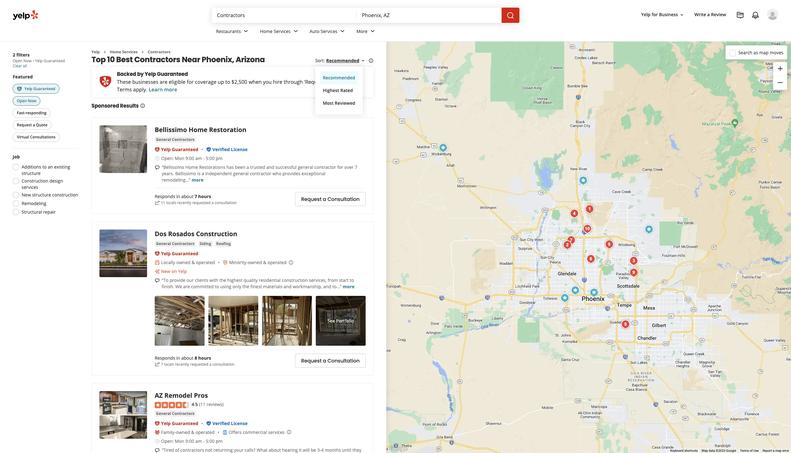 Task type: vqa. For each thing, say whether or not it's contained in the screenshot.
16 clock v2 image's the pm
yes



Task type: locate. For each thing, give the bounding box(es) containing it.
phx handyman & remodel image
[[581, 223, 594, 236]]

0 horizontal spatial contractor
[[250, 171, 272, 177]]

services for offers commercial services
[[268, 430, 285, 436]]

a inside group
[[33, 123, 35, 128]]

2 16 clock v2 image from the top
[[155, 439, 160, 444]]

services for 24 chevron down v2 "image" inside home services link
[[274, 28, 291, 34]]

home down find field
[[260, 28, 273, 34]]

sponsored results
[[92, 102, 139, 110]]

about up 11 locals recently requested a consultation
[[181, 194, 194, 200]]

24 chevron down v2 image inside auto services link
[[339, 27, 347, 35]]

24 chevron down v2 image right auto services
[[339, 27, 347, 35]]

iconyelpguaranteedlarge image
[[99, 75, 112, 88], [99, 75, 112, 88]]

16 chevron right v2 image for home services
[[102, 50, 107, 55]]

more for bellissimo home restoration
[[192, 177, 204, 183]]

dos rosados construction link
[[155, 230, 237, 239]]

general down dos
[[156, 241, 171, 247]]

verified license for bellissimo home restoration
[[213, 147, 248, 153]]

16 family owned v2 image
[[155, 430, 160, 435]]

open: for second 16 clock v2 icon from the bottom
[[161, 156, 174, 162]]

2 general contractors link from the top
[[155, 241, 196, 247]]

of for use
[[750, 450, 753, 453]]

the down quality
[[243, 284, 249, 290]]

request a consultation button for responds in about 8 hours
[[295, 354, 366, 368]]

1 horizontal spatial more link
[[343, 284, 355, 290]]

an
[[48, 164, 53, 170]]

recommended for recommended button
[[323, 75, 355, 81]]

0 vertical spatial construction
[[22, 178, 48, 184]]

1 vertical spatial open:
[[161, 439, 174, 445]]

verified license up offers
[[213, 421, 248, 427]]

services up remodeling
[[22, 185, 38, 191]]

0 vertical spatial recommended
[[326, 58, 360, 64]]

for left business
[[652, 12, 658, 18]]

residential
[[259, 278, 281, 284]]

16 trending v2 image down the responds in about 8 hours
[[155, 362, 160, 367]]

featured group
[[11, 74, 79, 143]]

1 vertical spatial now
[[28, 98, 36, 104]]

4.5 star rating image
[[155, 402, 189, 409]]

home up is
[[185, 164, 198, 171]]

backed by yelp guaranteed
[[117, 71, 188, 78]]

option group containing job
[[11, 154, 79, 218]]

about left the '8'
[[181, 355, 194, 361]]

24 chevron down v2 image
[[242, 27, 250, 35], [292, 27, 300, 35], [339, 27, 347, 35], [369, 27, 377, 35]]

0 vertical spatial structure
[[22, 171, 41, 177]]

10
[[107, 54, 115, 65]]

dos rosados construction
[[155, 230, 237, 239]]

2 general contractors button from the top
[[155, 241, 196, 247]]

1 16 trending v2 image from the top
[[155, 200, 160, 206]]

general contractors link down 'bellissimo home restoration' 'link'
[[155, 137, 196, 143]]

1 horizontal spatial map
[[776, 450, 782, 453]]

0 vertical spatial general
[[156, 137, 171, 143]]

rosados
[[168, 230, 195, 239]]

additions to an existing structure
[[22, 164, 70, 177]]

near
[[182, 54, 200, 65]]

16 chevron right v2 image right yelp link
[[102, 50, 107, 55]]

yelp guaranteed up locally owned & operated
[[161, 251, 198, 257]]

guaranteed up 'family-owned & operated'
[[172, 421, 198, 427]]

only
[[233, 284, 241, 290]]

construction down design
[[52, 192, 78, 198]]

24 chevron down v2 image inside home services link
[[292, 27, 300, 35]]

services for construction design services
[[22, 185, 38, 191]]

0 vertical spatial 16 trending v2 image
[[155, 200, 160, 206]]

now up fast-responding
[[28, 98, 36, 104]]

bellissimo home restoration link
[[155, 126, 247, 134]]

1 vertical spatial more
[[192, 177, 204, 183]]

2 verified license button from the top
[[213, 421, 248, 427]]

11 locals recently requested a consultation
[[161, 200, 237, 206]]

are inside these businesses are eligible for coverage up to $2,500 when you hire through 'request a quote'. terms apply.
[[160, 79, 168, 86]]

using
[[220, 284, 232, 290]]

2 request a consultation button from the top
[[295, 354, 366, 368]]

license for bellissimo home restoration
[[231, 147, 248, 153]]

1 vertical spatial terms
[[741, 450, 749, 453]]

write
[[695, 12, 707, 18]]

& up contractors on the left bottom of page
[[191, 430, 195, 436]]

2 open: from the top
[[161, 439, 174, 445]]

1 vertical spatial recently
[[175, 362, 189, 367]]

0 horizontal spatial bellissimo home restoration image
[[99, 126, 147, 173]]

open: mon 9:00 am - 5:00 pm up contractors on the left bottom of page
[[161, 439, 223, 445]]

terms inside these businesses are eligible for coverage up to $2,500 when you hire through 'request a quote'. terms apply.
[[117, 86, 132, 93]]

guaranteed
[[44, 58, 65, 64], [157, 71, 188, 78], [33, 86, 55, 92], [172, 147, 198, 153], [172, 251, 198, 257], [172, 421, 198, 427]]

and down from
[[323, 284, 331, 290]]

7 inside "bellissimo home restorations has been a trusted and successful general contractor for over 7 years. bellissimo is a independent general contractor who provides exceptional remodeling…"
[[355, 164, 358, 171]]

now
[[23, 58, 32, 64], [28, 98, 36, 104]]

2 consultation from the top
[[328, 358, 360, 365]]

2 verified license from the top
[[213, 421, 248, 427]]

4 24 chevron down v2 image from the left
[[369, 27, 377, 35]]

about
[[181, 194, 194, 200], [181, 355, 194, 361], [269, 448, 281, 454]]

0 vertical spatial now
[[23, 58, 32, 64]]

new inside option group
[[22, 192, 31, 198]]

open down 2
[[13, 58, 23, 64]]

hours for responds in about 7 hours
[[198, 194, 211, 200]]

0 horizontal spatial 7
[[161, 362, 163, 367]]

about inside "tired of contractors not returning your calls? what about hearing it will be 3-4 months until they
[[269, 448, 281, 454]]

1 open: mon 9:00 am - 5:00 pm from the top
[[161, 156, 223, 162]]

2 16 verified v2 image from the top
[[206, 421, 211, 426]]

2 verified from the top
[[213, 421, 230, 427]]

2 open: mon 9:00 am - 5:00 pm from the top
[[161, 439, 223, 445]]

2 - from the top
[[203, 439, 205, 445]]

2 vertical spatial general contractors button
[[155, 411, 196, 417]]

1 vertical spatial consultation
[[328, 358, 360, 365]]

contractor
[[315, 164, 336, 171], [250, 171, 272, 177]]

of left use on the right of the page
[[750, 450, 753, 453]]

recommended for recommended dropdown button
[[326, 58, 360, 64]]

- up contractors on the left bottom of page
[[203, 439, 205, 445]]

1 vertical spatial structure
[[32, 192, 51, 198]]

contractors
[[180, 448, 204, 454]]

1 vertical spatial map
[[776, 450, 782, 453]]

option group
[[11, 154, 79, 218]]

0 vertical spatial open
[[13, 58, 23, 64]]

16 chevron right v2 image
[[102, 50, 107, 55], [140, 50, 145, 55]]

locals right 11
[[166, 200, 176, 206]]

none field near
[[362, 12, 497, 19]]

& for construction
[[192, 260, 195, 266]]

home services down find field
[[260, 28, 291, 34]]

requested down responds in about 7 hours
[[192, 200, 211, 206]]

recommended
[[326, 58, 360, 64], [323, 75, 355, 81]]

map for moves
[[760, 49, 769, 55]]

requested for 7
[[192, 200, 211, 206]]

provides
[[283, 171, 301, 177]]

the up using
[[220, 278, 226, 284]]

1 5:00 from the top
[[206, 156, 215, 162]]

5:00 up restorations
[[206, 156, 215, 162]]

yelp up locally
[[161, 251, 171, 257]]

info icon image
[[289, 260, 294, 265], [289, 260, 294, 265], [287, 430, 292, 435], [287, 430, 292, 435]]

1 16 chevron right v2 image from the left
[[102, 50, 107, 55]]

as
[[754, 49, 759, 55]]

16 locally owned v2 image
[[155, 260, 160, 266]]

1 horizontal spatial are
[[183, 284, 190, 290]]

& up our
[[192, 260, 195, 266]]

general contractors down the 4.5 star rating image
[[156, 411, 195, 417]]

9:00 down 'family-owned & operated'
[[186, 439, 194, 445]]

yelp up "bellissimo
[[161, 147, 171, 153]]

owned for pros
[[176, 430, 190, 436]]

2 16 speech v2 image from the top
[[155, 448, 160, 454]]

2 vertical spatial about
[[269, 448, 281, 454]]

2 vertical spatial for
[[337, 164, 343, 171]]

16 speech v2 image left "bellissimo
[[155, 165, 160, 170]]

1 horizontal spatial bellissimo home restoration image
[[577, 175, 590, 187]]

0 vertical spatial bellissimo home restoration image
[[99, 126, 147, 173]]

map
[[702, 450, 708, 453]]

16 verified v2 image for az remodel pros
[[206, 421, 211, 426]]

bellissimo inside bellissimo home restoration general contractors
[[155, 126, 187, 134]]

2 5:00 from the top
[[206, 439, 215, 445]]

1 vertical spatial home services link
[[110, 49, 138, 55]]

operated
[[196, 260, 215, 266], [268, 260, 287, 266], [196, 430, 215, 436]]

recommended up recommended button
[[326, 58, 360, 64]]

arizona
[[236, 54, 265, 65]]

finish.
[[162, 284, 174, 290]]

owned up contractors on the left bottom of page
[[176, 430, 190, 436]]

0 vertical spatial verified license
[[213, 147, 248, 153]]

0 vertical spatial new
[[22, 192, 31, 198]]

are up learn more
[[160, 79, 168, 86]]

7 up 11 locals recently requested a consultation
[[195, 194, 197, 200]]

services inside construction design services
[[22, 185, 38, 191]]

operated up not
[[196, 430, 215, 436]]

open up fast-
[[17, 98, 27, 104]]

clear
[[13, 63, 22, 69]]

home services link down find field
[[255, 23, 305, 41]]

group
[[774, 62, 788, 90]]

1 vertical spatial bellissimo
[[175, 171, 196, 177]]

0 vertical spatial terms
[[117, 86, 132, 93]]

liberty remodeling image
[[620, 319, 632, 331]]

hours up 11 locals recently requested a consultation
[[198, 194, 211, 200]]

mon down 'family-owned & operated'
[[175, 439, 184, 445]]

mon up "bellissimo
[[175, 156, 184, 162]]

0 horizontal spatial none field
[[217, 12, 352, 19]]

2 license from the top
[[231, 421, 248, 427]]

24 chevron down v2 image inside more link
[[369, 27, 377, 35]]

are
[[160, 79, 168, 86], [183, 284, 190, 290]]

am up contractors on the left bottom of page
[[195, 439, 202, 445]]

2 9:00 from the top
[[186, 439, 194, 445]]

1 verified from the top
[[213, 147, 230, 153]]

16 commercial services v2 image
[[222, 430, 228, 435]]

yelp guaranteed up 'family-owned & operated'
[[161, 421, 198, 427]]

of inside "tired of contractors not returning your calls? what about hearing it will be 3-4 months until they
[[175, 448, 179, 454]]

2 general from the top
[[156, 241, 171, 247]]

general
[[156, 137, 171, 143], [156, 241, 171, 247], [156, 411, 171, 417]]

1 horizontal spatial services
[[274, 28, 291, 34]]

1 16 speech v2 image from the top
[[155, 165, 160, 170]]

recently down the responds in about 8 hours
[[175, 362, 189, 367]]

open
[[13, 58, 23, 64], [17, 98, 27, 104]]

1 horizontal spatial for
[[337, 164, 343, 171]]

owned
[[176, 260, 191, 266], [248, 260, 262, 266], [176, 430, 190, 436]]

0 vertical spatial map
[[760, 49, 769, 55]]

mon for second 16 clock v2 icon from the bottom
[[175, 156, 184, 162]]

pm
[[216, 156, 223, 162], [216, 439, 223, 445]]

learn
[[149, 86, 163, 93]]

open: mon 9:00 am - 5:00 pm
[[161, 156, 223, 162], [161, 439, 223, 445]]

1 vertical spatial request a consultation
[[301, 358, 360, 365]]

dos
[[155, 230, 167, 239]]

for right eligible
[[187, 79, 194, 86]]

1 vertical spatial are
[[183, 284, 190, 290]]

0 vertical spatial open:
[[161, 156, 174, 162]]

contractor down 'trusted'
[[250, 171, 272, 177]]

0 vertical spatial hours
[[198, 194, 211, 200]]

16 trending v2 image for responds in about 7 hours
[[155, 200, 160, 206]]

yelp guaranteed for yelp guaranteed button above locally owned & operated
[[161, 251, 198, 257]]

pm up returning
[[216, 439, 223, 445]]

1 horizontal spatial of
[[750, 450, 753, 453]]

hours
[[198, 194, 211, 200], [198, 355, 211, 361]]

&
[[192, 260, 195, 266], [263, 260, 267, 266], [191, 430, 195, 436]]

ccc tile services image
[[569, 285, 582, 297]]

2 none field from the left
[[362, 12, 497, 19]]

16 clock v2 image
[[155, 156, 160, 161], [155, 439, 160, 444]]

"to provide our clients with the highest quality residential construction services, from start to finish. we are committed to using only the finest materials and workmanship, and to…"
[[162, 278, 354, 290]]

are inside "to provide our clients with the highest quality residential construction services, from start to finish. we are committed to using only the finest materials and workmanship, and to…"
[[183, 284, 190, 290]]

0 vertical spatial the
[[220, 278, 226, 284]]

1 vertical spatial construction
[[282, 278, 308, 284]]

construction up workmanship,
[[282, 278, 308, 284]]

0 horizontal spatial more link
[[192, 177, 204, 183]]

requested
[[192, 200, 211, 206], [190, 362, 208, 367]]

recommended inside button
[[323, 75, 355, 81]]

owned for construction
[[176, 260, 191, 266]]

2 pm from the top
[[216, 439, 223, 445]]

zoom in image
[[777, 65, 785, 72]]

operated for pros
[[196, 430, 215, 436]]

1 horizontal spatial home services link
[[255, 23, 305, 41]]

1 in from the top
[[176, 194, 180, 200]]

3 24 chevron down v2 image from the left
[[339, 27, 347, 35]]

1 hours from the top
[[198, 194, 211, 200]]

1 horizontal spatial terms
[[741, 450, 749, 453]]

trusted
[[250, 164, 265, 171]]

more down is
[[192, 177, 204, 183]]

in down remodeling…"
[[176, 194, 180, 200]]

open: mon 9:00 am - 5:00 pm for first 16 clock v2 icon from the bottom of the page
[[161, 439, 223, 445]]

1 vertical spatial in
[[176, 355, 180, 361]]

in for 7 hours
[[176, 194, 180, 200]]

0 vertical spatial pm
[[216, 156, 223, 162]]

responds up 11
[[155, 194, 175, 200]]

"tired of contractors not returning your calls? what about hearing it will be 3-4 months until they
[[162, 448, 362, 454]]

2 vertical spatial general contractors link
[[155, 411, 196, 417]]

general for 1st "general contractors" 'button' from the bottom
[[156, 411, 171, 417]]

- up restorations
[[203, 156, 205, 162]]

24 chevron down v2 image inside restaurants 'link'
[[242, 27, 250, 35]]

2 hours from the top
[[198, 355, 211, 361]]

license up been
[[231, 147, 248, 153]]

services right the auto
[[321, 28, 338, 34]]

1 vertical spatial open
[[17, 98, 27, 104]]

4.5 (11 reviews)
[[192, 402, 224, 408]]

2 vertical spatial request
[[301, 358, 322, 365]]

request inside featured group
[[17, 123, 32, 128]]

Find text field
[[217, 12, 352, 19]]

exceptional
[[302, 171, 326, 177]]

general contractors button down the 4.5 star rating image
[[155, 411, 196, 417]]

1 request a consultation from the top
[[301, 196, 360, 203]]

1 vertical spatial bellissimo home restoration image
[[577, 175, 590, 187]]

2 am from the top
[[195, 439, 202, 445]]

recently for 7 hours
[[177, 200, 191, 206]]

16 trending v2 image left 11
[[155, 200, 160, 206]]

to
[[225, 79, 230, 86], [42, 164, 47, 170], [350, 278, 354, 284], [215, 284, 219, 290]]

1 16 clock v2 image from the top
[[155, 156, 160, 161]]

verified license for az remodel pros
[[213, 421, 248, 427]]

16 verified v2 image
[[206, 147, 211, 152], [206, 421, 211, 426]]

services right commercial on the bottom
[[268, 430, 285, 436]]

home inside "bellissimo home restorations has been a trusted and successful general contractor for over 7 years. bellissimo is a independent general contractor who provides exceptional remodeling…"
[[185, 164, 198, 171]]

2 horizontal spatial and
[[323, 284, 331, 290]]

(11
[[199, 402, 206, 408]]

more link down start
[[343, 284, 355, 290]]

in left the '8'
[[176, 355, 180, 361]]

open inside button
[[17, 98, 27, 104]]

0 vertical spatial 16 verified v2 image
[[206, 147, 211, 152]]

0 horizontal spatial of
[[175, 448, 179, 454]]

home services link up backed
[[110, 49, 138, 55]]

responds for responds in about 8 hours
[[155, 355, 175, 361]]

auto services link
[[305, 23, 352, 41]]

bellissimo home restoration image
[[99, 126, 147, 173], [577, 175, 590, 187]]

0 vertical spatial requested
[[192, 200, 211, 206]]

more link
[[352, 23, 382, 41]]

1 horizontal spatial construction
[[282, 278, 308, 284]]

1 open: from the top
[[161, 156, 174, 162]]

3 general from the top
[[156, 411, 171, 417]]

new up remodeling
[[22, 192, 31, 198]]

portfolio
[[336, 318, 354, 324]]

1 am from the top
[[195, 156, 202, 162]]

2 24 chevron down v2 image from the left
[[292, 27, 300, 35]]

consultations
[[30, 135, 56, 140]]

16 new v2 image
[[155, 269, 160, 274]]

of right "tired
[[175, 448, 179, 454]]

1 vertical spatial recommended
[[323, 75, 355, 81]]

about for 7
[[181, 194, 194, 200]]

yelp up 'family-'
[[161, 421, 171, 427]]

siding button
[[198, 241, 213, 247]]

1 horizontal spatial contractor
[[315, 164, 336, 171]]

open: mon 9:00 am - 5:00 pm up is
[[161, 156, 223, 162]]

1 24 chevron down v2 image from the left
[[242, 27, 250, 35]]

construction inside construction design services
[[22, 178, 48, 184]]

None search field
[[212, 8, 521, 23]]

2 mon from the top
[[175, 439, 184, 445]]

dos rosados construction image
[[99, 230, 147, 278], [588, 287, 601, 299]]

0 vertical spatial construction
[[52, 192, 78, 198]]

2 16 trending v2 image from the top
[[155, 362, 160, 367]]

more for dos rosados construction
[[343, 284, 355, 290]]

1 general from the top
[[156, 137, 171, 143]]

recommended up highest rated
[[323, 75, 355, 81]]

1 vertical spatial verified license button
[[213, 421, 248, 427]]

1 horizontal spatial 16 chevron right v2 image
[[140, 50, 145, 55]]

general contractors button down "rosados" on the left of the page
[[155, 241, 196, 247]]

1 horizontal spatial services
[[268, 430, 285, 436]]

verified up 16 commercial services v2 icon
[[213, 421, 230, 427]]

None field
[[217, 12, 352, 19], [362, 12, 497, 19]]

services down find field
[[274, 28, 291, 34]]

request a consultation for 7 hours
[[301, 196, 360, 203]]

1 vertical spatial dos rosados construction image
[[588, 287, 601, 299]]

services for 24 chevron down v2 "image" inside the auto services link
[[321, 28, 338, 34]]

2 horizontal spatial 7
[[355, 164, 358, 171]]

structural repair
[[22, 209, 56, 215]]

1 vertical spatial 16 trending v2 image
[[155, 362, 160, 367]]

0 vertical spatial recently
[[177, 200, 191, 206]]

g&c construction image
[[585, 253, 598, 266]]

locals down the responds in about 8 hours
[[164, 362, 174, 367]]

2 horizontal spatial for
[[652, 12, 658, 18]]

phx handyman & remodel image
[[581, 223, 594, 236]]

yelp right the •
[[35, 58, 43, 64]]

general contractors link down "rosados" on the left of the page
[[155, 241, 196, 247]]

1 vertical spatial about
[[181, 355, 194, 361]]

2 request a consultation from the top
[[301, 358, 360, 365]]

2 horizontal spatial more
[[343, 284, 355, 290]]

services inside home services link
[[274, 28, 291, 34]]

request a consultation
[[301, 196, 360, 203], [301, 358, 360, 365]]

open: up "bellissimo
[[161, 156, 174, 162]]

requested down the '8'
[[190, 362, 208, 367]]

recently
[[177, 200, 191, 206], [175, 362, 189, 367]]

0 vertical spatial in
[[176, 194, 180, 200]]

1 vertical spatial general contractors
[[156, 411, 195, 417]]

of
[[175, 448, 179, 454], [750, 450, 753, 453]]

& for pros
[[191, 430, 195, 436]]

apply.
[[133, 86, 147, 93]]

for inside button
[[652, 12, 658, 18]]

16 verified v2 image down the "4.5 (11 reviews)"
[[206, 421, 211, 426]]

fast-responding
[[17, 110, 46, 116]]

general down been
[[233, 171, 249, 177]]

az
[[155, 392, 163, 400]]

general contractors button
[[155, 137, 196, 143], [155, 241, 196, 247], [155, 411, 196, 417]]

iconyelpguaranteedbadgesmall image
[[155, 147, 160, 152], [155, 147, 160, 152], [155, 252, 160, 257], [155, 252, 160, 257], [155, 421, 160, 426], [155, 421, 160, 426]]

1 vertical spatial home services
[[110, 49, 138, 55]]

24 chevron down v2 image right restaurants
[[242, 27, 250, 35]]

0 horizontal spatial home services link
[[110, 49, 138, 55]]

business categories element
[[211, 23, 779, 41]]

yelp guaranteed button up 'family-owned & operated'
[[161, 421, 198, 427]]

16 verified v2 image down bellissimo home restoration general contractors
[[206, 147, 211, 152]]

green home services image
[[568, 208, 581, 220]]

1 none field from the left
[[217, 12, 352, 19]]

services inside auto services link
[[321, 28, 338, 34]]

0 horizontal spatial terms
[[117, 86, 132, 93]]

1 mon from the top
[[175, 156, 184, 162]]

0 vertical spatial request a consultation
[[301, 196, 360, 203]]

general down the 4.5 star rating image
[[156, 411, 171, 417]]

guaranteed up "bellissimo
[[172, 147, 198, 153]]

operated for construction
[[196, 260, 215, 266]]

locals for responds in about 7 hours
[[166, 200, 176, 206]]

1 horizontal spatial none field
[[362, 12, 497, 19]]

16 chevron down v2 image
[[361, 58, 366, 63]]

0 vertical spatial -
[[203, 156, 205, 162]]

family-owned & operated
[[161, 430, 215, 436]]

0 horizontal spatial new
[[22, 192, 31, 198]]

general contractors
[[156, 241, 195, 247], [156, 411, 195, 417]]

1 vertical spatial general contractors link
[[155, 241, 196, 247]]

1 16 verified v2 image from the top
[[206, 147, 211, 152]]

0 horizontal spatial for
[[187, 79, 194, 86]]

0 horizontal spatial construction
[[22, 178, 48, 184]]

consultation for 7 hours
[[215, 200, 237, 206]]

16 trending v2 image
[[155, 200, 160, 206], [155, 362, 160, 367]]

more
[[164, 86, 177, 93], [192, 177, 204, 183], [343, 284, 355, 290]]

notifications image
[[752, 11, 760, 19]]

guaranteed inside 2 filters open now • yelp guaranteed clear all
[[44, 58, 65, 64]]

user actions element
[[637, 8, 788, 47]]

calls?
[[245, 448, 256, 454]]

1 verified license from the top
[[213, 147, 248, 153]]

yelp guaranteed for yelp guaranteed button on top of 'family-owned & operated'
[[161, 421, 198, 427]]

2 general contractors from the top
[[156, 411, 195, 417]]

general inside bellissimo home restoration general contractors
[[156, 137, 171, 143]]

to right up
[[225, 79, 230, 86]]

verified up restorations
[[213, 147, 230, 153]]

yelp guaranteed inside button
[[24, 86, 55, 92]]

az remodel pros image
[[584, 203, 596, 216], [584, 203, 596, 216]]

1 vertical spatial pm
[[216, 439, 223, 445]]

16 yelp guaranteed v2 image
[[17, 87, 22, 92]]

1 vertical spatial request a consultation button
[[295, 354, 366, 368]]

1 vertical spatial 16 verified v2 image
[[206, 421, 211, 426]]

home services up backed
[[110, 49, 138, 55]]

0 vertical spatial request a consultation button
[[295, 192, 366, 206]]

remodel
[[165, 392, 192, 400]]

0 horizontal spatial services
[[22, 185, 38, 191]]

to inside these businesses are eligible for coverage up to $2,500 when you hire through 'request a quote'. terms apply.
[[225, 79, 230, 86]]

clients
[[195, 278, 208, 284]]

general contractors down "rosados" on the left of the page
[[156, 241, 195, 247]]

learn more link
[[149, 86, 177, 93]]

2 16 chevron right v2 image from the left
[[140, 50, 145, 55]]

1 vertical spatial 16 speech v2 image
[[155, 448, 160, 454]]

yelp inside user actions element
[[642, 12, 651, 18]]

responds
[[155, 194, 175, 200], [155, 355, 175, 361]]

terms left use on the right of the page
[[741, 450, 749, 453]]

guaranteed up open now
[[33, 86, 55, 92]]

16 speech v2 image
[[155, 165, 160, 170], [155, 448, 160, 454]]

open: mon 9:00 am - 5:00 pm for second 16 clock v2 icon from the bottom
[[161, 156, 223, 162]]

1 responds from the top
[[155, 194, 175, 200]]

responds for responds in about 7 hours
[[155, 194, 175, 200]]

offers
[[229, 430, 242, 436]]

general up "bellissimo
[[156, 137, 171, 143]]

1 request a consultation button from the top
[[295, 192, 366, 206]]

1 vertical spatial more link
[[343, 284, 355, 290]]

0 vertical spatial consultation
[[215, 200, 237, 206]]

we
[[175, 284, 182, 290]]

home left restoration on the top
[[189, 126, 208, 134]]

license up offers
[[231, 421, 248, 427]]

2 vertical spatial general
[[156, 411, 171, 417]]

general for second "general contractors" 'button' from the bottom
[[156, 241, 171, 247]]

guaranteed inside featured group
[[33, 86, 55, 92]]

start
[[339, 278, 349, 284]]

contractor up exceptional
[[315, 164, 336, 171]]

and inside "bellissimo home restorations has been a trusted and successful general contractor for over 7 years. bellissimo is a independent general contractor who provides exceptional remodeling…"
[[266, 164, 274, 171]]

0 vertical spatial contractor
[[315, 164, 336, 171]]

1 verified license button from the top
[[213, 147, 248, 153]]

rated
[[341, 88, 353, 94]]

1 general contractors from the top
[[156, 241, 195, 247]]

©2023
[[716, 450, 726, 453]]

your
[[234, 448, 244, 454]]

services
[[274, 28, 291, 34], [321, 28, 338, 34], [122, 49, 138, 55]]

16 verified v2 image for bellissimo home restoration
[[206, 147, 211, 152]]

2 in from the top
[[176, 355, 180, 361]]

1 horizontal spatial the
[[243, 284, 249, 290]]

1 vertical spatial the
[[243, 284, 249, 290]]

0 vertical spatial general contractors button
[[155, 137, 196, 143]]

responds in about 7 hours
[[155, 194, 211, 200]]

2 responds from the top
[[155, 355, 175, 361]]

1 consultation from the top
[[328, 196, 360, 203]]

0 horizontal spatial services
[[122, 49, 138, 55]]

yelp inside 2 filters open now • yelp guaranteed clear all
[[35, 58, 43, 64]]

mon for first 16 clock v2 icon from the bottom of the page
[[175, 439, 184, 445]]

committed
[[191, 284, 214, 290]]

•
[[33, 58, 34, 64]]

yelp right the 16 yelp guaranteed v2 icon
[[24, 86, 32, 92]]

16 info v2 image
[[140, 103, 145, 109]]

0 horizontal spatial and
[[266, 164, 274, 171]]

from
[[328, 278, 338, 284]]

1 license from the top
[[231, 147, 248, 153]]

request for responds in about 8 hours
[[301, 358, 322, 365]]

independent
[[205, 171, 232, 177]]

phoenix,
[[202, 54, 234, 65]]



Task type: describe. For each thing, give the bounding box(es) containing it.
d&d construction image
[[561, 239, 574, 252]]

yelp for business
[[642, 12, 678, 18]]

11
[[161, 200, 165, 206]]

0 vertical spatial home services link
[[255, 23, 305, 41]]

d&d construction image
[[561, 239, 574, 252]]

owned up quality
[[248, 260, 262, 266]]

open: for first 16 clock v2 icon from the bottom of the page
[[161, 439, 174, 445]]

liberty remodeling image
[[620, 319, 632, 331]]

about for 8
[[181, 355, 194, 361]]

minority-owned & operated
[[229, 260, 287, 266]]

google
[[727, 450, 737, 453]]

map for error
[[776, 450, 782, 453]]

yelp guaranteed button up locally owned & operated
[[161, 251, 198, 257]]

home services inside business categories element
[[260, 28, 291, 34]]

yelp right on
[[178, 269, 187, 275]]

not
[[205, 448, 212, 454]]

months
[[325, 448, 341, 454]]

16 trending v2 image for responds in about 8 hours
[[155, 362, 160, 367]]

restaurants
[[216, 28, 241, 34]]

yelp guaranteed button up open now
[[13, 84, 59, 94]]

verified for bellissimo home restoration
[[213, 147, 230, 153]]

eligible
[[169, 79, 186, 86]]

responding
[[26, 110, 46, 116]]

review
[[711, 12, 727, 18]]

keyboard shortcuts
[[671, 450, 698, 453]]

home inside bellissimo home restoration general contractors
[[189, 126, 208, 134]]

16 chevron right v2 image for contractors
[[140, 50, 145, 55]]

contractors inside bellissimo home restoration general contractors
[[172, 137, 195, 143]]

am for first 16 clock v2 icon from the bottom of the page
[[195, 439, 202, 445]]

0 horizontal spatial home services
[[110, 49, 138, 55]]

use
[[754, 450, 759, 453]]

yelp guaranteed for yelp guaranteed button over "bellissimo
[[161, 147, 198, 153]]

highest
[[323, 88, 339, 94]]

general contractors for second "general contractors" 'button' from the bottom
[[156, 241, 195, 247]]

they
[[353, 448, 362, 454]]

now inside button
[[28, 98, 36, 104]]

business
[[659, 12, 678, 18]]

new for new on yelp
[[161, 269, 170, 275]]

commercial
[[243, 430, 267, 436]]

by
[[137, 71, 144, 78]]

yelp link
[[92, 49, 100, 55]]

yelp inside featured group
[[24, 86, 32, 92]]

be
[[311, 448, 316, 454]]

remodeling…"
[[162, 177, 191, 183]]

construction inside "to provide our clients with the highest quality residential construction services, from start to finish. we are committed to using only the finest materials and workmanship, and to…"
[[282, 278, 308, 284]]

new on yelp
[[161, 269, 187, 275]]

16 minority owned v2 image
[[223, 260, 228, 266]]

for inside these businesses are eligible for coverage up to $2,500 when you hire through 'request a quote'. terms apply.
[[187, 79, 194, 86]]

0 vertical spatial general
[[298, 164, 314, 171]]

outwest construction solutions image
[[437, 142, 450, 154]]

1 vertical spatial general
[[233, 171, 249, 177]]

sort:
[[315, 58, 325, 64]]

reviews)
[[207, 402, 224, 408]]

highest
[[227, 278, 243, 284]]

finest
[[251, 284, 262, 290]]

hours for responds in about 8 hours
[[198, 355, 211, 361]]

24 chevron down v2 image for home services
[[292, 27, 300, 35]]

american brand home improvement image
[[643, 223, 656, 236]]

when
[[249, 79, 262, 86]]

1 general contractors link from the top
[[155, 137, 196, 143]]

recently for 8 hours
[[175, 362, 189, 367]]

cactus core construction image
[[628, 267, 641, 279]]

3 general contractors button from the top
[[155, 411, 196, 417]]

search as map moves
[[739, 49, 784, 55]]

it
[[299, 448, 302, 454]]

home right top
[[110, 49, 121, 55]]

more
[[357, 28, 368, 34]]

open now
[[17, 98, 36, 104]]

to inside additions to an existing structure
[[42, 164, 47, 170]]

quality
[[244, 278, 258, 284]]

open inside 2 filters open now • yelp guaranteed clear all
[[13, 58, 23, 64]]

businesses
[[132, 79, 158, 86]]

more link for bellissimo home restoration
[[192, 177, 204, 183]]

siding
[[200, 241, 211, 247]]

Near text field
[[362, 12, 497, 19]]

"tired
[[162, 448, 174, 454]]

guaranteed up eligible
[[157, 71, 188, 78]]

azar's renovations image
[[559, 292, 572, 305]]

hearing
[[282, 448, 298, 454]]

projects image
[[737, 11, 744, 19]]

1 general contractors button from the top
[[155, 137, 196, 143]]

verified for az remodel pros
[[213, 421, 230, 427]]

16 speech v2 image
[[155, 279, 160, 284]]

top
[[92, 54, 106, 65]]

in for 8 hours
[[176, 355, 180, 361]]

general contractors for 1st "general contractors" 'button' from the bottom
[[156, 411, 195, 417]]

results
[[120, 102, 139, 110]]

map region
[[332, 0, 792, 454]]

az remodel pros image
[[99, 392, 147, 439]]

keyboard shortcuts button
[[671, 449, 698, 454]]

1 9:00 from the top
[[186, 156, 194, 162]]

5:00 for first 16 clock v2 icon from the bottom of the page
[[206, 439, 215, 445]]

request a consultation for 8 hours
[[301, 358, 360, 365]]

request for responds in about 7 hours
[[301, 196, 322, 203]]

will
[[303, 448, 310, 454]]

locals for responds in about 8 hours
[[164, 362, 174, 367]]

structure inside additions to an existing structure
[[22, 171, 41, 177]]

3-
[[317, 448, 321, 454]]

to right start
[[350, 278, 354, 284]]

quote
[[36, 123, 47, 128]]

our
[[187, 278, 194, 284]]

additions
[[22, 164, 41, 170]]

who
[[273, 171, 282, 177]]

7 locals recently requested a consultation
[[161, 362, 235, 367]]

offers commercial services
[[229, 430, 285, 436]]

none field find
[[217, 12, 352, 19]]

0 vertical spatial more
[[164, 86, 177, 93]]

christina o. image
[[767, 9, 779, 20]]

0 vertical spatial dos rosados construction image
[[99, 230, 147, 278]]

4
[[321, 448, 324, 454]]

shortcuts
[[685, 450, 698, 453]]

materials
[[263, 284, 283, 290]]

see portfolio
[[328, 318, 354, 324]]

terms of use
[[741, 450, 759, 453]]

3 general contractors link from the top
[[155, 411, 196, 417]]

new for new structure construction
[[22, 192, 31, 198]]

license for az remodel pros
[[231, 421, 248, 427]]

1 pm from the top
[[216, 156, 223, 162]]

most reviewed button
[[320, 97, 358, 110]]

yelp up businesses
[[145, 71, 156, 78]]

restoration
[[209, 126, 247, 134]]

fast-responding button
[[13, 109, 51, 118]]

0 horizontal spatial construction
[[52, 192, 78, 198]]

requested for 8
[[190, 362, 208, 367]]

consultation for 8 hours
[[328, 358, 360, 365]]

existing
[[54, 164, 70, 170]]

sponsored
[[92, 102, 119, 110]]

more link for dos rosados construction
[[343, 284, 355, 290]]

a inside these businesses are eligible for coverage up to $2,500 when you hire through 'request a quote'. terms apply.
[[326, 79, 329, 86]]

& up the residential
[[263, 260, 267, 266]]

auto services
[[310, 28, 338, 34]]

best
[[116, 54, 133, 65]]

consultation for 8 hours
[[213, 362, 235, 367]]

16 chevron down v2 image
[[680, 12, 685, 17]]

yelp guaranteed button up "bellissimo
[[161, 147, 198, 153]]

request a consultation button for responds in about 7 hours
[[295, 192, 366, 206]]

backed
[[117, 71, 136, 78]]

$2,500
[[232, 79, 247, 86]]

am for second 16 clock v2 icon from the bottom
[[195, 156, 202, 162]]

has
[[227, 164, 234, 171]]

24 chevron down v2 image for auto services
[[339, 27, 347, 35]]

consultation for 7 hours
[[328, 196, 360, 203]]

bellissimo inside "bellissimo home restorations has been a trusted and successful general contractor for over 7 years. bellissimo is a independent general contractor who provides exceptional remodeling…"
[[175, 171, 196, 177]]

featured
[[13, 74, 33, 80]]

"bellissimo
[[162, 164, 184, 171]]

16 info v2 image
[[369, 58, 374, 63]]

dos rosados construction image inside map region
[[588, 287, 601, 299]]

guaranteed up locally owned & operated
[[172, 251, 198, 257]]

1 horizontal spatial and
[[284, 284, 292, 290]]

you
[[263, 79, 272, 86]]

16 speech v2 image for bellissimo home restoration
[[155, 165, 160, 170]]

structural
[[22, 209, 42, 215]]

these businesses are eligible for coverage up to $2,500 when you hire through 'request a quote'. terms apply.
[[117, 79, 347, 93]]

construction design services
[[22, 178, 63, 191]]

these
[[117, 79, 131, 86]]

of for contractors
[[175, 448, 179, 454]]

verified license button for az remodel pros
[[213, 421, 248, 427]]

0 horizontal spatial the
[[220, 278, 226, 284]]

on
[[172, 269, 177, 275]]

search image
[[507, 12, 515, 19]]

request a quote
[[17, 123, 47, 128]]

most
[[323, 100, 334, 106]]

yelp for business button
[[639, 9, 687, 20]]

exact building image
[[603, 238, 616, 251]]

been
[[235, 164, 245, 171]]

clear all link
[[13, 63, 27, 69]]

search
[[739, 49, 753, 55]]

magana framing and remodeling image
[[603, 238, 616, 251]]

provide
[[170, 278, 185, 284]]

request a quote button
[[13, 121, 52, 130]]

vetsbuilt contracting image
[[628, 255, 641, 268]]

home inside business categories element
[[260, 28, 273, 34]]

auto
[[310, 28, 320, 34]]

terms of use link
[[741, 450, 759, 453]]

1 horizontal spatial 7
[[195, 194, 197, 200]]

through
[[284, 79, 303, 86]]

yelp left 10
[[92, 49, 100, 55]]

operated up the residential
[[268, 260, 287, 266]]

google image
[[388, 445, 409, 454]]

recommended button
[[320, 72, 358, 84]]

24 chevron down v2 image for restaurants
[[242, 27, 250, 35]]

"bellissimo home restorations has been a trusted and successful general contractor for over 7 years. bellissimo is a independent general contractor who provides exceptional remodeling…"
[[162, 164, 358, 183]]

verified license button for bellissimo home restoration
[[213, 147, 248, 153]]

16 speech v2 image for az remodel pros
[[155, 448, 160, 454]]

1 horizontal spatial construction
[[196, 230, 237, 239]]

zoom out image
[[777, 79, 785, 87]]

restorations
[[199, 164, 225, 171]]

report a map error link
[[763, 450, 790, 453]]

for inside "bellissimo home restorations has been a trusted and successful general contractor for over 7 years. bellissimo is a independent general contractor who provides exceptional remodeling…"
[[337, 164, 343, 171]]

contractors link
[[148, 49, 171, 55]]

5:00 for second 16 clock v2 icon from the bottom
[[206, 156, 215, 162]]

to down with
[[215, 284, 219, 290]]

24 chevron down v2 image for more
[[369, 27, 377, 35]]

sunset tile & bath image
[[565, 234, 578, 247]]

returning
[[214, 448, 233, 454]]

keyboard
[[671, 450, 684, 453]]

bellissimo home restoration general contractors
[[155, 126, 247, 143]]

now inside 2 filters open now • yelp guaranteed clear all
[[23, 58, 32, 64]]

all
[[23, 63, 27, 69]]

most reviewed
[[323, 100, 355, 106]]

1 - from the top
[[203, 156, 205, 162]]



